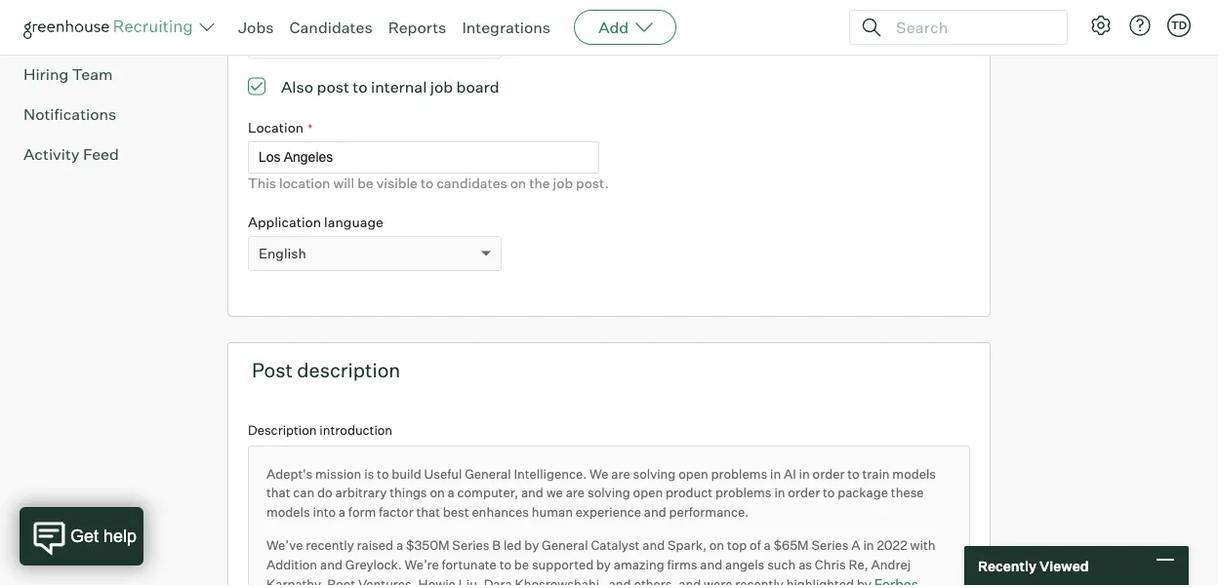 Task type: describe. For each thing, give the bounding box(es) containing it.
$65m
[[774, 538, 809, 554]]

the
[[529, 175, 550, 192]]

dara
[[484, 577, 512, 586]]

1 horizontal spatial are
[[611, 466, 630, 482]]

this location will be visible to candidates on the job post.
[[248, 175, 609, 192]]

hiring team
[[23, 64, 113, 84]]

feed
[[83, 144, 119, 164]]

post description
[[252, 358, 400, 383]]

led
[[504, 538, 522, 554]]

notifications link
[[23, 102, 172, 126]]

to left 'package'
[[823, 485, 835, 501]]

td button
[[1168, 14, 1191, 37]]

0 horizontal spatial by
[[525, 538, 539, 554]]

add button
[[574, 10, 677, 45]]

0 vertical spatial job
[[430, 77, 453, 96]]

recently viewed
[[978, 558, 1089, 575]]

catalyst
[[591, 538, 640, 554]]

notifications
[[23, 104, 117, 124]]

and up amazing
[[643, 538, 665, 554]]

we're
[[405, 557, 439, 573]]

computer,
[[457, 485, 518, 501]]

0 vertical spatial on
[[510, 175, 526, 192]]

description
[[297, 358, 400, 383]]

intelligence.
[[514, 466, 587, 482]]

team
[[72, 64, 113, 84]]

stage transitions
[[23, 24, 152, 44]]

is
[[364, 466, 374, 482]]

will
[[333, 175, 355, 192]]

in left 'ai'
[[770, 466, 781, 482]]

mission
[[315, 466, 362, 482]]

addition
[[267, 557, 317, 573]]

1 vertical spatial solving
[[588, 485, 630, 501]]

0 vertical spatial be
[[357, 175, 374, 192]]

and left we
[[521, 485, 544, 501]]

performance.
[[669, 504, 749, 520]]

this
[[248, 175, 276, 192]]

to up the adept
[[280, 1, 293, 18]]

recently
[[978, 558, 1037, 575]]

in inside we've recently raised a $350m series b led by general catalyst and spark, on top of a $65m series a in 2022 with addition and greylock. we're fortunate to be supported by amazing firms and angels such as chris re, andrej karpathy, root ventures, howie liu, dara khosrowshahi,  and others, and were recently highlighted by
[[863, 538, 874, 554]]

Search text field
[[891, 13, 1049, 41]]

howie
[[418, 577, 456, 586]]

0 horizontal spatial are
[[566, 485, 585, 501]]

spark,
[[668, 538, 707, 554]]

such
[[767, 557, 796, 573]]

package
[[838, 485, 888, 501]]

integrations link
[[462, 18, 551, 37]]

can
[[293, 485, 315, 501]]

a right the "raised"
[[396, 538, 403, 554]]

as
[[799, 557, 812, 573]]

activity feed link
[[23, 142, 172, 166]]

activity feed
[[23, 144, 119, 164]]

post
[[317, 77, 349, 96]]

1 horizontal spatial by
[[596, 557, 611, 573]]

description
[[248, 423, 317, 439]]

amazing
[[614, 557, 665, 573]]

ventures,
[[358, 577, 416, 586]]

a right 'into' on the left of page
[[339, 504, 346, 520]]

1 series from the left
[[452, 538, 490, 554]]

internal
[[371, 77, 427, 96]]

0 horizontal spatial open
[[633, 485, 663, 501]]

viewed
[[1040, 558, 1089, 575]]

transitions
[[70, 24, 152, 44]]

adept's
[[267, 466, 313, 482]]

jobs link
[[238, 18, 274, 37]]

visible
[[376, 175, 418, 192]]

1 horizontal spatial solving
[[633, 466, 676, 482]]

hiring
[[23, 64, 69, 84]]

a right of
[[764, 538, 771, 554]]

general inside we've recently raised a $350m series b led by general catalyst and spark, on top of a $65m series a in 2022 with addition and greylock. we're fortunate to be supported by amazing firms and angels such as chris re, andrej karpathy, root ventures, howie liu, dara khosrowshahi,  and others, and were recently highlighted by
[[542, 538, 588, 554]]

english
[[259, 245, 306, 262]]

into
[[313, 504, 336, 520]]

root
[[327, 577, 355, 586]]

we've
[[267, 538, 303, 554]]

of
[[750, 538, 761, 554]]

re,
[[849, 557, 868, 573]]

activity
[[23, 144, 80, 164]]

do
[[317, 485, 333, 501]]

a
[[852, 538, 861, 554]]

top
[[727, 538, 747, 554]]

1 vertical spatial job
[[553, 175, 573, 192]]

and down product
[[644, 504, 666, 520]]

0 horizontal spatial models
[[267, 504, 310, 520]]

2022
[[877, 538, 908, 554]]

also post to internal job board
[[281, 77, 499, 96]]

liu,
[[458, 577, 481, 586]]

add
[[599, 18, 629, 37]]

with
[[910, 538, 936, 554]]

stage
[[23, 24, 66, 44]]

best
[[443, 504, 469, 520]]

in down 'ai'
[[775, 485, 785, 501]]

2 vertical spatial by
[[857, 577, 872, 586]]

location
[[279, 175, 330, 192]]

fortunate
[[442, 557, 497, 573]]

adept option
[[259, 33, 298, 50]]



Task type: locate. For each thing, give the bounding box(es) containing it.
on down useful
[[430, 485, 445, 501]]

recently down 'into' on the left of page
[[306, 538, 354, 554]]

post.
[[576, 175, 609, 192]]

post
[[248, 1, 277, 18], [252, 358, 293, 383]]

1 vertical spatial by
[[596, 557, 611, 573]]

recently down angels
[[735, 577, 784, 586]]

in right 'ai'
[[799, 466, 810, 482]]

location
[[248, 119, 304, 136]]

1 vertical spatial order
[[788, 485, 820, 501]]

0 horizontal spatial job
[[430, 77, 453, 96]]

to right post
[[353, 77, 368, 96]]

be down led
[[514, 557, 529, 573]]

0 vertical spatial post
[[248, 1, 277, 18]]

form
[[348, 504, 376, 520]]

1 vertical spatial recently
[[735, 577, 784, 586]]

a up best
[[448, 485, 455, 501]]

general up "supported"
[[542, 538, 588, 554]]

on left top
[[709, 538, 724, 554]]

that down adept's
[[267, 485, 290, 501]]

and up root
[[320, 557, 343, 573]]

product
[[666, 485, 713, 501]]

1 vertical spatial that
[[416, 504, 440, 520]]

1 vertical spatial are
[[566, 485, 585, 501]]

be
[[357, 175, 374, 192], [514, 557, 529, 573]]

td button
[[1164, 10, 1195, 41]]

order right 'ai'
[[813, 466, 845, 482]]

1 vertical spatial problems
[[715, 485, 772, 501]]

1 vertical spatial on
[[430, 485, 445, 501]]

reports
[[388, 18, 447, 37]]

1 horizontal spatial job
[[553, 175, 573, 192]]

chris
[[815, 557, 846, 573]]

None text field
[[248, 142, 599, 174]]

on left the
[[510, 175, 526, 192]]

general inside adept's mission is to build useful general intelligence. we are solving open problems in ai in order to train models that can do arbitrary things on a computer, and we are solving open product problems in order to package these models into a form factor that best enhances human experience and performance.
[[465, 466, 511, 482]]

1 vertical spatial be
[[514, 557, 529, 573]]

these
[[891, 485, 924, 501]]

application
[[248, 213, 321, 231]]

post for post description
[[252, 358, 293, 383]]

and down amazing
[[609, 577, 631, 586]]

language
[[324, 213, 384, 231]]

solving
[[633, 466, 676, 482], [588, 485, 630, 501]]

by down "catalyst"
[[596, 557, 611, 573]]

jobs
[[238, 18, 274, 37]]

things
[[390, 485, 427, 501]]

be inside we've recently raised a $350m series b led by general catalyst and spark, on top of a $65m series a in 2022 with addition and greylock. we're fortunate to be supported by amazing firms and angels such as chris re, andrej karpathy, root ventures, howie liu, dara khosrowshahi,  and others, and were recently highlighted by
[[514, 557, 529, 573]]

0 vertical spatial solving
[[633, 466, 676, 482]]

ai
[[784, 466, 796, 482]]

and down firms
[[679, 577, 701, 586]]

angels
[[725, 557, 765, 573]]

0 vertical spatial models
[[893, 466, 936, 482]]

0 vertical spatial recently
[[306, 538, 354, 554]]

raised
[[357, 538, 393, 554]]

description introduction
[[248, 423, 393, 439]]

adept's mission is to build useful general intelligence. we are solving open problems in ai in order to train models that can do arbitrary things on a computer, and we are solving open product problems in order to package these models into a form factor that best enhances human experience and performance.
[[267, 466, 936, 520]]

0 horizontal spatial on
[[430, 485, 445, 501]]

that down things
[[416, 504, 440, 520]]

1 vertical spatial open
[[633, 485, 663, 501]]

2 horizontal spatial on
[[709, 538, 724, 554]]

0 horizontal spatial solving
[[588, 485, 630, 501]]

1 horizontal spatial series
[[812, 538, 849, 554]]

models down can
[[267, 504, 310, 520]]

introduction
[[320, 423, 393, 439]]

0 vertical spatial by
[[525, 538, 539, 554]]

experience
[[576, 504, 641, 520]]

we've recently raised a $350m series b led by general catalyst and spark, on top of a $65m series a in 2022 with addition and greylock. we're fortunate to be supported by amazing firms and angels such as chris re, andrej karpathy, root ventures, howie liu, dara khosrowshahi,  and others, and were recently highlighted by
[[267, 538, 936, 586]]

and
[[521, 485, 544, 501], [644, 504, 666, 520], [643, 538, 665, 554], [320, 557, 343, 573], [700, 557, 723, 573], [609, 577, 631, 586], [679, 577, 701, 586]]

0 horizontal spatial general
[[465, 466, 511, 482]]

2 horizontal spatial by
[[857, 577, 872, 586]]

human
[[532, 504, 573, 520]]

karpathy,
[[267, 577, 324, 586]]

on inside adept's mission is to build useful general intelligence. we are solving open problems in ai in order to train models that can do arbitrary things on a computer, and we are solving open product problems in order to package these models into a form factor that best enhances human experience and performance.
[[430, 485, 445, 501]]

1 vertical spatial general
[[542, 538, 588, 554]]

we
[[546, 485, 563, 501]]

post up description
[[252, 358, 293, 383]]

enhances
[[472, 504, 529, 520]]

1 horizontal spatial general
[[542, 538, 588, 554]]

by right led
[[525, 538, 539, 554]]

order
[[813, 466, 845, 482], [788, 485, 820, 501]]

andrej
[[871, 557, 911, 573]]

on
[[510, 175, 526, 192], [430, 485, 445, 501], [709, 538, 724, 554]]

models up these
[[893, 466, 936, 482]]

to inside we've recently raised a $350m series b led by general catalyst and spark, on top of a $65m series a in 2022 with addition and greylock. we're fortunate to be supported by amazing firms and angels such as chris re, andrej karpathy, root ventures, howie liu, dara khosrowshahi,  and others, and were recently highlighted by
[[500, 557, 512, 573]]

series up chris
[[812, 538, 849, 554]]

recently
[[306, 538, 354, 554], [735, 577, 784, 586]]

solving up product
[[633, 466, 676, 482]]

job
[[430, 77, 453, 96], [553, 175, 573, 192]]

to up 'package'
[[848, 466, 860, 482]]

train
[[862, 466, 890, 482]]

candidates link
[[289, 18, 373, 37]]

1 vertical spatial models
[[267, 504, 310, 520]]

board
[[456, 77, 499, 96]]

0 vertical spatial general
[[465, 466, 511, 482]]

others,
[[634, 577, 676, 586]]

1 horizontal spatial on
[[510, 175, 526, 192]]

1 horizontal spatial recently
[[735, 577, 784, 586]]

b
[[492, 538, 501, 554]]

td
[[1171, 19, 1187, 32]]

were
[[704, 577, 733, 586]]

application language
[[248, 213, 384, 231]]

series
[[452, 538, 490, 554], [812, 538, 849, 554]]

solving up experience
[[588, 485, 630, 501]]

general
[[465, 466, 511, 482], [542, 538, 588, 554]]

job left 'board'
[[430, 77, 453, 96]]

also
[[281, 77, 313, 96]]

0 vertical spatial order
[[813, 466, 845, 482]]

to right is on the bottom of page
[[377, 466, 389, 482]]

order down 'ai'
[[788, 485, 820, 501]]

0 vertical spatial problems
[[711, 466, 768, 482]]

supported
[[532, 557, 594, 573]]

a
[[448, 485, 455, 501], [339, 504, 346, 520], [396, 538, 403, 554], [764, 538, 771, 554]]

greylock.
[[345, 557, 402, 573]]

english option
[[259, 245, 306, 262]]

to right visible
[[421, 175, 434, 192]]

by down re,
[[857, 577, 872, 586]]

0 vertical spatial are
[[611, 466, 630, 482]]

configure image
[[1089, 14, 1113, 37]]

adept
[[259, 33, 298, 50]]

post to
[[248, 1, 293, 18]]

to up the dara
[[500, 557, 512, 573]]

1 vertical spatial post
[[252, 358, 293, 383]]

1 horizontal spatial models
[[893, 466, 936, 482]]

we
[[590, 466, 609, 482]]

job right the
[[553, 175, 573, 192]]

arbitrary
[[335, 485, 387, 501]]

0 horizontal spatial recently
[[306, 538, 354, 554]]

$350m
[[406, 538, 450, 554]]

that
[[267, 485, 290, 501], [416, 504, 440, 520]]

1 horizontal spatial that
[[416, 504, 440, 520]]

0 vertical spatial that
[[267, 485, 290, 501]]

and up were
[[700, 557, 723, 573]]

greenhouse recruiting image
[[23, 16, 199, 39]]

0 horizontal spatial be
[[357, 175, 374, 192]]

candidates
[[437, 175, 507, 192]]

series up fortunate
[[452, 538, 490, 554]]

0 vertical spatial open
[[679, 466, 708, 482]]

stage transitions link
[[23, 22, 172, 46]]

to
[[280, 1, 293, 18], [353, 77, 368, 96], [421, 175, 434, 192], [377, 466, 389, 482], [848, 466, 860, 482], [823, 485, 835, 501], [500, 557, 512, 573]]

highlighted
[[786, 577, 854, 586]]

build
[[392, 466, 421, 482]]

general up "computer,"
[[465, 466, 511, 482]]

open left product
[[633, 485, 663, 501]]

post up the adept
[[248, 1, 277, 18]]

problems
[[711, 466, 768, 482], [715, 485, 772, 501]]

post for post to
[[248, 1, 277, 18]]

open up product
[[679, 466, 708, 482]]

candidates
[[289, 18, 373, 37]]

0 horizontal spatial that
[[267, 485, 290, 501]]

be right will
[[357, 175, 374, 192]]

1 horizontal spatial be
[[514, 557, 529, 573]]

useful
[[424, 466, 462, 482]]

2 series from the left
[[812, 538, 849, 554]]

in right a
[[863, 538, 874, 554]]

1 horizontal spatial open
[[679, 466, 708, 482]]

0 horizontal spatial series
[[452, 538, 490, 554]]

on inside we've recently raised a $350m series b led by general catalyst and spark, on top of a $65m series a in 2022 with addition and greylock. we're fortunate to be supported by amazing firms and angels such as chris re, andrej karpathy, root ventures, howie liu, dara khosrowshahi,  and others, and were recently highlighted by
[[709, 538, 724, 554]]

2 vertical spatial on
[[709, 538, 724, 554]]



Task type: vqa. For each thing, say whether or not it's contained in the screenshot.
Quality corresponding to Campaign
no



